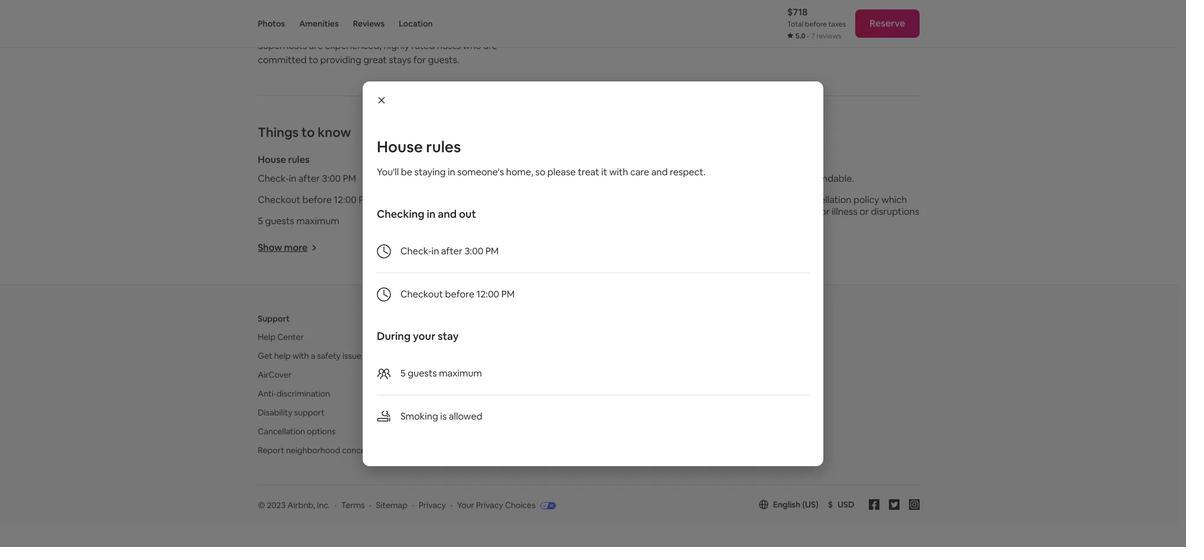 Task type: locate. For each thing, give the bounding box(es) containing it.
for
[[413, 54, 426, 66], [817, 206, 830, 218]]

total
[[788, 20, 804, 29]]

1 horizontal spatial check-in after 3:00 pm
[[401, 245, 499, 257]]

your
[[457, 501, 474, 511]]

0 horizontal spatial after
[[299, 173, 320, 185]]

privacy right your at the left bottom of page
[[476, 501, 503, 511]]

hosting up "community"
[[480, 370, 510, 381]]

0 horizontal spatial check-
[[258, 173, 289, 185]]

1 vertical spatial a
[[311, 351, 315, 362]]

house for check-
[[258, 154, 286, 166]]

maximum
[[296, 215, 339, 228], [439, 367, 482, 380]]

1 horizontal spatial 5
[[401, 367, 406, 380]]

1 horizontal spatial after
[[441, 245, 463, 257]]

covid-
[[752, 218, 785, 230]]

with right "it"
[[610, 166, 628, 178]]

$ usd
[[828, 500, 855, 511]]

1 horizontal spatial checkout before 12:00 pm
[[401, 288, 515, 300]]

0 horizontal spatial show
[[258, 242, 282, 254]]

house
[[377, 137, 423, 157], [258, 154, 286, 166]]

checkout before 12:00 pm
[[258, 194, 372, 206], [401, 288, 515, 300]]

respect.
[[670, 166, 706, 178]]

· right inc.
[[335, 501, 337, 511]]

2 horizontal spatial before
[[805, 20, 827, 29]]

hosting resources link
[[480, 370, 549, 381]]

0 horizontal spatial more
[[284, 242, 308, 254]]

1 vertical spatial checkout
[[401, 288, 443, 300]]

is right allan
[[282, 22, 289, 34]]

rules up staying at the left of page
[[426, 137, 461, 157]]

0 vertical spatial 12:00
[[334, 194, 357, 206]]

0 horizontal spatial 5 guests maximum
[[258, 215, 339, 228]]

house down things
[[258, 154, 286, 166]]

house rules up staying at the left of page
[[377, 137, 461, 157]]

anti-discrimination
[[258, 389, 330, 400]]

cancellation
[[258, 427, 305, 437]]

0 horizontal spatial rules
[[288, 154, 310, 166]]

2 vertical spatial is
[[440, 410, 447, 423]]

1 horizontal spatial privacy
[[476, 501, 503, 511]]

privacy link
[[419, 501, 446, 511]]

1 vertical spatial 5
[[401, 367, 406, 380]]

1 show from the left
[[258, 242, 282, 254]]

$
[[828, 500, 833, 511]]

1 vertical spatial before
[[303, 194, 332, 206]]

0 vertical spatial checkout
[[258, 194, 301, 206]]

house rules for be
[[377, 137, 461, 157]]

0 horizontal spatial house
[[258, 154, 286, 166]]

1 hosting from the top
[[480, 370, 510, 381]]

hosting down "community"
[[480, 408, 510, 418]]

superhosts
[[258, 40, 307, 52]]

carbon
[[482, 173, 514, 185]]

0 horizontal spatial and
[[438, 207, 457, 221]]

·
[[807, 31, 809, 41], [335, 501, 337, 511]]

1 horizontal spatial and
[[652, 166, 668, 178]]

1 vertical spatial ·
[[335, 501, 337, 511]]

1 vertical spatial for
[[817, 206, 830, 218]]

hosts
[[437, 40, 461, 52]]

community
[[480, 389, 525, 400]]

are down superhost
[[309, 40, 323, 52]]

before
[[805, 20, 827, 29], [303, 194, 332, 206], [445, 288, 475, 300]]

0 horizontal spatial 3:00
[[322, 173, 341, 185]]

0 vertical spatial a
[[291, 22, 296, 34]]

disability support
[[258, 408, 325, 418]]

rules for staying
[[426, 137, 461, 157]]

2 show more from the left
[[482, 242, 532, 254]]

cancellation
[[799, 194, 852, 206]]

1 more from the left
[[284, 242, 308, 254]]

house rules down things
[[258, 154, 310, 166]]

show
[[258, 242, 282, 254], [482, 242, 506, 254]]

1 vertical spatial 5 guests maximum
[[401, 367, 482, 380]]

investors link
[[702, 389, 737, 400]]

to left know
[[302, 124, 315, 141]]

you'll be staying in someone's home, so please treat it with care and respect.
[[377, 166, 706, 178]]

english
[[773, 500, 801, 511]]

3:00 down out
[[465, 245, 484, 257]]

2 privacy from the left
[[476, 501, 503, 511]]

0 vertical spatial to
[[309, 54, 318, 66]]

is inside house rules dialog
[[440, 410, 447, 423]]

0 vertical spatial checkout before 12:00 pm
[[258, 194, 372, 206]]

check- down checking in and out
[[401, 245, 432, 257]]

hosting responsibly
[[480, 408, 555, 418]]

0 horizontal spatial are
[[309, 40, 323, 52]]

0 vertical spatial check-in after 3:00 pm
[[258, 173, 356, 185]]

0 vertical spatial ·
[[807, 31, 809, 41]]

0 horizontal spatial check-in after 3:00 pm
[[258, 173, 356, 185]]

5.0 · 7 reviews
[[796, 31, 842, 41]]

1 horizontal spatial house rules
[[377, 137, 461, 157]]

help center link
[[258, 332, 304, 343]]

1 vertical spatial check-
[[401, 245, 432, 257]]

· left 7
[[807, 31, 809, 41]]

1 horizontal spatial rules
[[426, 137, 461, 157]]

and right care
[[652, 166, 668, 178]]

© 2023 airbnb, inc.
[[258, 501, 330, 511]]

0 horizontal spatial show more button
[[258, 242, 317, 254]]

house rules inside dialog
[[377, 137, 461, 157]]

smoking
[[401, 410, 438, 423]]

hosting for hosting resources
[[480, 370, 510, 381]]

1 horizontal spatial checkout
[[401, 288, 443, 300]]

navigate to facebook image
[[869, 500, 880, 511]]

1 horizontal spatial 3:00
[[465, 245, 484, 257]]

1 horizontal spatial 12:00
[[477, 288, 499, 300]]

check-in after 3:00 pm down things to know
[[258, 173, 356, 185]]

is left non-
[[776, 173, 783, 185]]

are
[[309, 40, 323, 52], [484, 40, 498, 52]]

1 horizontal spatial check-
[[401, 245, 432, 257]]

1 vertical spatial 3:00
[[465, 245, 484, 257]]

0 horizontal spatial privacy
[[419, 501, 446, 511]]

with right help
[[293, 351, 309, 362]]

a up superhosts
[[291, 22, 296, 34]]

before inside the $718 total before taxes
[[805, 20, 827, 29]]

after
[[299, 173, 320, 185], [441, 245, 463, 257]]

2 vertical spatial before
[[445, 288, 475, 300]]

out
[[459, 207, 476, 221]]

0 horizontal spatial maximum
[[296, 215, 339, 228]]

check-in after 3:00 pm down out
[[401, 245, 499, 257]]

1 show more from the left
[[258, 242, 308, 254]]

0 vertical spatial before
[[805, 20, 827, 29]]

sitemap
[[376, 501, 408, 511]]

0 vertical spatial 5 guests maximum
[[258, 215, 339, 228]]

to left the providing
[[309, 54, 318, 66]]

house inside dialog
[[377, 137, 423, 157]]

1 vertical spatial 12:00
[[477, 288, 499, 300]]

1 vertical spatial hosting
[[480, 408, 510, 418]]

hosting
[[480, 370, 510, 381], [480, 408, 510, 418]]

0 vertical spatial check-
[[258, 173, 289, 185]]

and
[[652, 166, 668, 178], [438, 207, 457, 221]]

a left the safety
[[311, 351, 315, 362]]

or
[[860, 206, 869, 218]]

amenities
[[299, 18, 339, 29]]

rules down things to know
[[288, 154, 310, 166]]

1 vertical spatial with
[[293, 351, 309, 362]]

committed
[[258, 54, 307, 66]]

privacy left your at the left bottom of page
[[419, 501, 446, 511]]

your privacy choices link
[[457, 501, 556, 512]]

navigate to twitter image
[[889, 500, 900, 511]]

2 are from the left
[[484, 40, 498, 52]]

1 show more button from the left
[[258, 242, 317, 254]]

0 vertical spatial with
[[610, 166, 628, 178]]

©
[[258, 501, 265, 511]]

is left allowed
[[440, 410, 447, 423]]

neighborhood
[[286, 446, 340, 456]]

0 vertical spatial after
[[299, 173, 320, 185]]

0 horizontal spatial 12:00
[[334, 194, 357, 206]]

check- down things
[[258, 173, 289, 185]]

1 horizontal spatial with
[[610, 166, 628, 178]]

support
[[258, 314, 290, 325]]

2 more from the left
[[508, 242, 532, 254]]

for left illness
[[817, 206, 830, 218]]

0 horizontal spatial show more
[[258, 242, 308, 254]]

1 horizontal spatial show more
[[482, 242, 532, 254]]

2 show from the left
[[482, 242, 506, 254]]

1 horizontal spatial show more button
[[482, 242, 541, 254]]

1 vertical spatial checkout before 12:00 pm
[[401, 288, 515, 300]]

house rules
[[377, 137, 461, 157], [258, 154, 310, 166]]

1 horizontal spatial guests
[[408, 367, 437, 380]]

1 horizontal spatial show
[[482, 242, 506, 254]]

1 vertical spatial check-in after 3:00 pm
[[401, 245, 499, 257]]

1 vertical spatial maximum
[[439, 367, 482, 380]]

1 vertical spatial to
[[302, 124, 315, 141]]

hosting for hosting responsibly
[[480, 408, 510, 418]]

1 vertical spatial after
[[441, 245, 463, 257]]

1 horizontal spatial before
[[445, 288, 475, 300]]

so
[[536, 166, 546, 178]]

after down out
[[441, 245, 463, 257]]

options
[[307, 427, 336, 437]]

2 hosting from the top
[[480, 408, 510, 418]]

0 vertical spatial maximum
[[296, 215, 339, 228]]

1 horizontal spatial is
[[440, 410, 447, 423]]

1 horizontal spatial are
[[484, 40, 498, 52]]

which
[[882, 194, 907, 206]]

a
[[291, 22, 296, 34], [311, 351, 315, 362]]

0 horizontal spatial checkout before 12:00 pm
[[258, 194, 372, 206]]

3:00
[[322, 173, 341, 185], [465, 245, 484, 257]]

allowed
[[449, 410, 483, 423]]

5 inside house rules dialog
[[401, 367, 406, 380]]

reserve
[[870, 17, 906, 30]]

highly
[[384, 40, 410, 52]]

reviews
[[817, 31, 842, 41]]

1 horizontal spatial 5 guests maximum
[[401, 367, 482, 380]]

after down things to know
[[299, 173, 320, 185]]

in right staying at the left of page
[[448, 166, 455, 178]]

to inside allan is a superhost superhosts are experienced, highly rated hosts who are committed to providing great stays for guests.
[[309, 54, 318, 66]]

disability support link
[[258, 408, 325, 418]]

0 vertical spatial hosting
[[480, 370, 510, 381]]

privacy inside "link"
[[476, 501, 503, 511]]

0 horizontal spatial is
[[282, 22, 289, 34]]

is for allowed
[[440, 410, 447, 423]]

0 horizontal spatial ·
[[335, 501, 337, 511]]

location
[[399, 18, 433, 29]]

0 vertical spatial guests
[[265, 215, 294, 228]]

0 horizontal spatial 5
[[258, 215, 263, 228]]

privacy
[[419, 501, 446, 511], [476, 501, 503, 511]]

1 horizontal spatial maximum
[[439, 367, 482, 380]]

get help with a safety issue link
[[258, 351, 361, 362]]

3:00 down know
[[322, 173, 341, 185]]

to
[[309, 54, 318, 66], [302, 124, 315, 141]]

1 horizontal spatial more
[[508, 242, 532, 254]]

amenities button
[[299, 0, 339, 47]]

0 horizontal spatial a
[[291, 22, 296, 34]]

with inside house rules dialog
[[610, 166, 628, 178]]

guests inside house rules dialog
[[408, 367, 437, 380]]

5.0
[[796, 31, 806, 41]]

your
[[413, 329, 436, 343]]

0 vertical spatial for
[[413, 54, 426, 66]]

0 horizontal spatial guests
[[265, 215, 294, 228]]

you'll
[[377, 166, 399, 178]]

1 vertical spatial and
[[438, 207, 457, 221]]

check- inside house rules dialog
[[401, 245, 432, 257]]

with
[[610, 166, 628, 178], [293, 351, 309, 362]]

1 vertical spatial guests
[[408, 367, 437, 380]]

report
[[258, 446, 284, 456]]

0 horizontal spatial house rules
[[258, 154, 310, 166]]

report neighborhood concern link
[[258, 446, 374, 456]]

1 horizontal spatial for
[[817, 206, 830, 218]]

for down 'rated'
[[413, 54, 426, 66]]

monoxide
[[516, 173, 560, 185]]

0 vertical spatial is
[[282, 22, 289, 34]]

house rules dialog
[[363, 81, 824, 467]]

location button
[[399, 0, 433, 47]]

0 horizontal spatial checkout
[[258, 194, 301, 206]]

terms
[[341, 501, 365, 511]]

are right who
[[484, 40, 498, 52]]

is inside allan is a superhost superhosts are experienced, highly rated hosts who are committed to providing great stays for guests.
[[282, 22, 289, 34]]

1 horizontal spatial house
[[377, 137, 423, 157]]

be
[[401, 166, 412, 178]]

know
[[318, 124, 351, 141]]

0 horizontal spatial for
[[413, 54, 426, 66]]

house up be
[[377, 137, 423, 157]]

get
[[258, 351, 273, 362]]

rules inside house rules dialog
[[426, 137, 461, 157]]

and left out
[[438, 207, 457, 221]]

$718 total before taxes
[[788, 6, 846, 29]]

1 vertical spatial is
[[776, 173, 783, 185]]



Task type: vqa. For each thing, say whether or not it's contained in the screenshot.
before within $718 total before taxes
yes



Task type: describe. For each thing, give the bounding box(es) containing it.
policy
[[854, 194, 880, 206]]

by
[[739, 218, 750, 230]]

0 vertical spatial and
[[652, 166, 668, 178]]

photos
[[258, 18, 285, 29]]

this reservation is non-refundable.
[[705, 173, 855, 185]]

english (us) button
[[759, 500, 819, 511]]

things
[[258, 124, 299, 141]]

disability
[[258, 408, 293, 418]]

for inside review the host's full cancellation policy which applies even if you cancel for illness or disruptions caused by covid-19.
[[817, 206, 830, 218]]

allan
[[258, 22, 280, 34]]

in down things to know
[[289, 173, 297, 185]]

12:00 inside house rules dialog
[[477, 288, 499, 300]]

review
[[705, 194, 736, 206]]

cancellation options link
[[258, 427, 336, 437]]

responsibly
[[512, 408, 555, 418]]

forum
[[527, 389, 550, 400]]

anti-
[[258, 389, 277, 400]]

someone's
[[458, 166, 504, 178]]

community forum
[[480, 389, 550, 400]]

0 vertical spatial 5
[[258, 215, 263, 228]]

photos button
[[258, 0, 285, 47]]

investors
[[702, 389, 737, 400]]

2023
[[267, 501, 286, 511]]

0 horizontal spatial before
[[303, 194, 332, 206]]

during your stay
[[377, 329, 459, 343]]

checking
[[377, 207, 425, 221]]

2 horizontal spatial is
[[776, 173, 783, 185]]

sitemap link
[[376, 501, 408, 511]]

hosting responsibly link
[[480, 408, 555, 418]]

5 guests maximum inside house rules dialog
[[401, 367, 482, 380]]

host's
[[755, 194, 782, 206]]

3:00 inside house rules dialog
[[465, 245, 484, 257]]

report neighborhood concern
[[258, 446, 374, 456]]

great
[[364, 54, 387, 66]]

who
[[463, 40, 482, 52]]

discrimination
[[277, 389, 330, 400]]

safety
[[317, 351, 341, 362]]

stays
[[389, 54, 411, 66]]

help center
[[258, 332, 304, 343]]

1 horizontal spatial ·
[[807, 31, 809, 41]]

applies
[[705, 206, 736, 218]]

allan is a superhost superhosts are experienced, highly rated hosts who are committed to providing great stays for guests.
[[258, 22, 498, 66]]

maximum inside house rules dialog
[[439, 367, 482, 380]]

2 show more button from the left
[[482, 242, 541, 254]]

1 horizontal spatial a
[[311, 351, 315, 362]]

get help with a safety issue
[[258, 351, 361, 362]]

navigate to instagram image
[[909, 500, 920, 511]]

your privacy choices
[[457, 501, 536, 511]]

reviews
[[353, 18, 385, 29]]

guests.
[[428, 54, 460, 66]]

staying
[[415, 166, 446, 178]]

superhost
[[298, 22, 344, 34]]

house rules for in
[[258, 154, 310, 166]]

before inside house rules dialog
[[445, 288, 475, 300]]

check-in after 3:00 pm inside house rules dialog
[[401, 245, 499, 257]]

support
[[294, 408, 325, 418]]

a inside allan is a superhost superhosts are experienced, highly rated hosts who are committed to providing great stays for guests.
[[291, 22, 296, 34]]

concern
[[342, 446, 374, 456]]

taxes
[[829, 20, 846, 29]]

checkout inside house rules dialog
[[401, 288, 443, 300]]

in right checking
[[427, 207, 436, 221]]

during
[[377, 329, 411, 343]]

0 vertical spatial 3:00
[[322, 173, 341, 185]]

reservation
[[725, 173, 774, 185]]

after inside house rules dialog
[[441, 245, 463, 257]]

in down checking in and out
[[432, 245, 439, 257]]

help
[[258, 332, 276, 343]]

carbon monoxide alarm
[[482, 173, 586, 185]]

rated
[[412, 40, 435, 52]]

anti-discrimination link
[[258, 389, 330, 400]]

experienced,
[[325, 40, 382, 52]]

cancellation options
[[258, 427, 336, 437]]

center
[[277, 332, 304, 343]]

reserve button
[[856, 9, 920, 38]]

issue
[[343, 351, 361, 362]]

rules for after
[[288, 154, 310, 166]]

airbnb,
[[288, 501, 315, 511]]

alarm
[[562, 173, 586, 185]]

please
[[548, 166, 576, 178]]

you
[[769, 206, 785, 218]]

if
[[761, 206, 767, 218]]

checkout before 12:00 pm inside house rules dialog
[[401, 288, 515, 300]]

the
[[738, 194, 753, 206]]

hosting resources
[[480, 370, 549, 381]]

1 privacy from the left
[[419, 501, 446, 511]]

house for you'll
[[377, 137, 423, 157]]

(us)
[[803, 500, 819, 511]]

community forum link
[[480, 389, 550, 400]]

for inside allan is a superhost superhosts are experienced, highly rated hosts who are committed to providing great stays for guests.
[[413, 54, 426, 66]]

even
[[738, 206, 759, 218]]

reviews button
[[353, 0, 385, 47]]

aircover
[[258, 370, 292, 381]]

caused
[[705, 218, 737, 230]]

help
[[274, 351, 291, 362]]

1 are from the left
[[309, 40, 323, 52]]

is for a
[[282, 22, 289, 34]]

aircover link
[[258, 370, 292, 381]]

treat
[[578, 166, 599, 178]]

7
[[811, 31, 815, 41]]

this
[[705, 173, 723, 185]]

19.
[[785, 218, 796, 230]]

0 horizontal spatial with
[[293, 351, 309, 362]]



